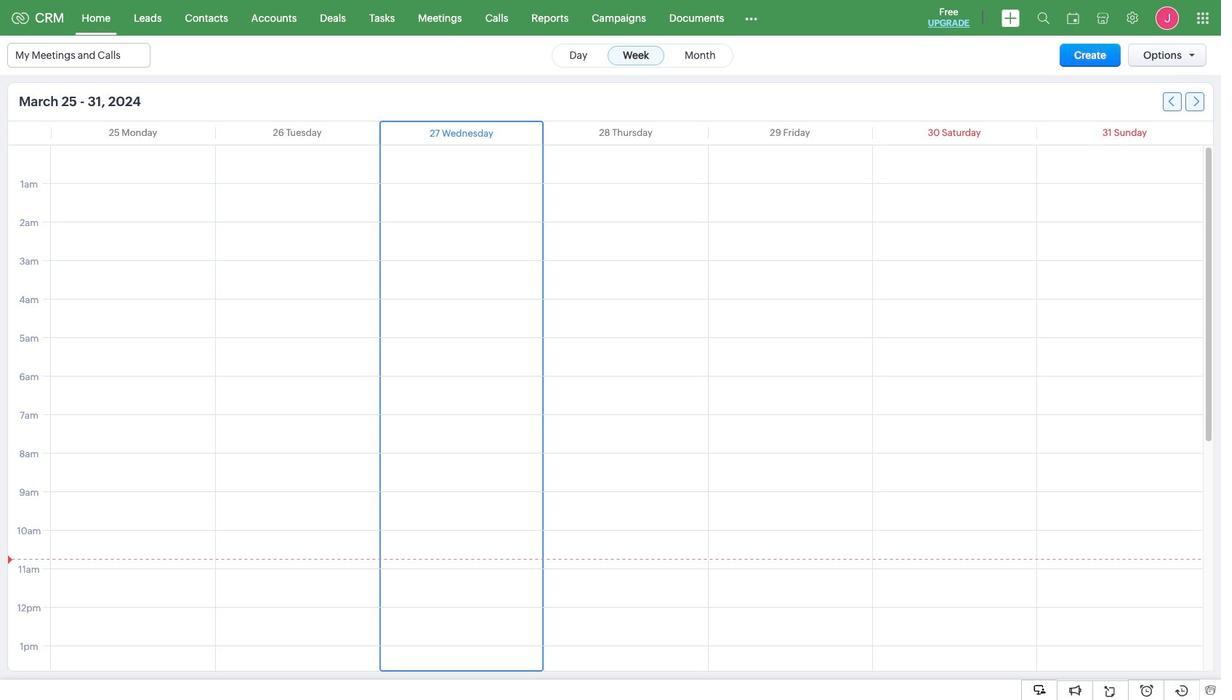 Task type: locate. For each thing, give the bounding box(es) containing it.
create menu image
[[1002, 9, 1020, 27]]

search image
[[1038, 12, 1050, 24]]

Other Modules field
[[736, 6, 768, 29]]

create menu element
[[993, 0, 1029, 35]]

search element
[[1029, 0, 1059, 36]]

profile element
[[1148, 0, 1188, 35]]

logo image
[[12, 12, 29, 24]]



Task type: describe. For each thing, give the bounding box(es) containing it.
calendar image
[[1068, 12, 1080, 24]]

profile image
[[1156, 6, 1180, 29]]



Task type: vqa. For each thing, say whether or not it's contained in the screenshot.
OTHER MODULES field
yes



